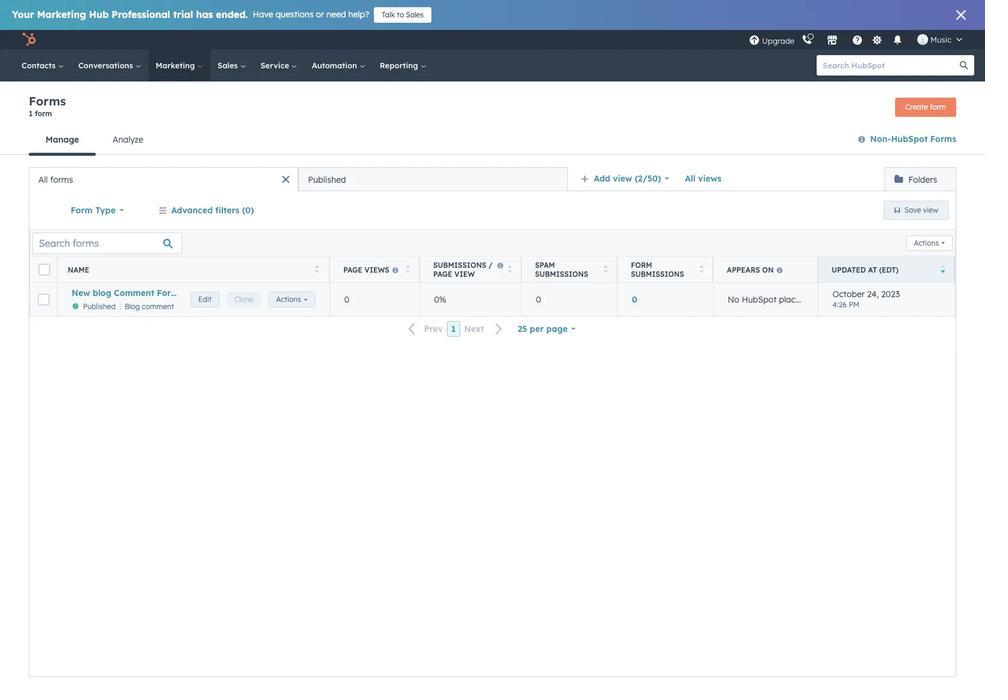 Task type: describe. For each thing, give the bounding box(es) containing it.
form type
[[71, 205, 116, 216]]

to
[[397, 10, 404, 19]]

next button
[[460, 322, 510, 337]]

october 24, 2023 4:26 pm
[[833, 289, 901, 309]]

1 press to sort. element from the left
[[315, 265, 320, 275]]

manage button
[[29, 125, 96, 156]]

upgrade image
[[750, 35, 760, 46]]

new blog comment form 141824718337 (english) link
[[72, 288, 278, 299]]

view for add
[[613, 173, 633, 184]]

prev button
[[402, 322, 447, 337]]

add
[[594, 173, 611, 184]]

(2/50)
[[635, 173, 662, 184]]

page for 25 per page
[[547, 324, 568, 335]]

search button
[[955, 55, 975, 76]]

add view (2/50) button
[[573, 167, 678, 191]]

forms 1 form
[[29, 94, 66, 118]]

name
[[68, 265, 89, 274]]

2 press to sort. element from the left
[[406, 265, 411, 275]]

page for submissions / page view
[[434, 270, 453, 279]]

reporting link
[[373, 49, 434, 82]]

published inside button
[[308, 174, 346, 185]]

blog comment
[[125, 302, 174, 311]]

form for form submissions
[[631, 261, 653, 270]]

(edt)
[[880, 265, 899, 274]]

2 vertical spatial form
[[157, 288, 179, 299]]

appears
[[727, 265, 761, 274]]

music button
[[911, 30, 970, 49]]

new
[[72, 288, 90, 299]]

marketplaces image
[[827, 35, 838, 46]]

descending sort. press to sort ascending. element
[[942, 265, 946, 275]]

sales inside sales link
[[218, 61, 240, 70]]

1 button
[[447, 321, 460, 337]]

press to sort. image for views
[[406, 265, 411, 273]]

advanced filters (0) button
[[151, 198, 262, 222]]

0 link
[[632, 294, 638, 305]]

new blog comment form 141824718337 (english)
[[72, 288, 278, 299]]

your
[[12, 8, 34, 20]]

sales inside talk to sales button
[[406, 10, 424, 19]]

updated
[[832, 265, 867, 274]]

create form button
[[896, 97, 957, 117]]

page
[[344, 265, 363, 274]]

all for all views
[[685, 173, 696, 184]]

or
[[316, 9, 324, 20]]

no
[[728, 294, 740, 305]]

3 press to sort. image from the left
[[700, 265, 704, 273]]

questions
[[276, 9, 314, 20]]

upgrade
[[763, 36, 795, 45]]

descending sort. press to sort ascending. image
[[942, 265, 946, 273]]

analyze
[[113, 134, 143, 145]]

1 inside forms 1 form
[[29, 109, 33, 118]]

add view (2/50)
[[594, 173, 662, 184]]

settings link
[[871, 33, 886, 46]]

edit button
[[191, 292, 220, 308]]

trial
[[173, 8, 193, 20]]

all for all forms
[[38, 174, 48, 185]]

hubspot image
[[22, 32, 36, 47]]

help button
[[848, 30, 868, 49]]

marketing inside "link"
[[156, 61, 197, 70]]

hubspot
[[742, 294, 777, 305]]

form for form type
[[71, 205, 93, 216]]

blog
[[125, 302, 140, 311]]

your marketing hub professional trial has ended. have questions or need help?
[[12, 8, 370, 20]]

conversations
[[78, 61, 135, 70]]

service
[[261, 61, 292, 70]]

hubspot link
[[14, 32, 45, 47]]

0 inside page views element
[[345, 294, 350, 305]]

advanced
[[171, 205, 213, 216]]

views
[[699, 173, 722, 184]]

5 press to sort. element from the left
[[700, 265, 704, 275]]

analyze button
[[96, 125, 160, 154]]

submissions inside submissions / page view
[[434, 261, 487, 270]]

all views
[[685, 173, 722, 184]]

automation
[[312, 61, 360, 70]]

all forms
[[38, 174, 73, 185]]

ended.
[[216, 8, 248, 20]]

help?
[[349, 9, 370, 20]]

next
[[465, 324, 484, 335]]

save
[[905, 206, 922, 215]]

non‑hubspot forms button
[[858, 132, 957, 148]]

/
[[489, 261, 493, 270]]

on
[[763, 265, 774, 274]]

contacts link
[[14, 49, 71, 82]]

navigation containing manage
[[29, 125, 160, 156]]

25 per page button
[[510, 317, 584, 341]]

conversations link
[[71, 49, 149, 82]]

press to sort. image for /
[[508, 265, 512, 273]]

0%
[[434, 294, 447, 305]]

1 horizontal spatial submissions
[[631, 270, 685, 279]]

advanced filters (0)
[[171, 205, 254, 216]]

comment
[[142, 302, 174, 311]]

non‑hubspot
[[871, 134, 928, 145]]

no hubspot places
[[728, 294, 805, 305]]



Task type: locate. For each thing, give the bounding box(es) containing it.
0 horizontal spatial submissions
[[434, 261, 487, 270]]

has
[[196, 8, 213, 20]]

0 horizontal spatial form
[[71, 205, 93, 216]]

all forms button
[[29, 167, 299, 191]]

forms
[[50, 174, 73, 185]]

music
[[931, 35, 952, 44]]

all inside 'button'
[[38, 174, 48, 185]]

0 vertical spatial actions
[[915, 238, 940, 247]]

blog
[[93, 288, 111, 299]]

marketplaces button
[[820, 30, 845, 49]]

2023
[[882, 289, 901, 300]]

view right 'save'
[[924, 206, 939, 215]]

4:26
[[833, 300, 847, 309]]

clone button
[[227, 292, 261, 308]]

0 horizontal spatial 1
[[29, 109, 33, 118]]

4 press to sort. element from the left
[[604, 265, 608, 275]]

1
[[29, 109, 33, 118], [452, 324, 456, 335]]

menu containing music
[[748, 30, 971, 49]]

25
[[518, 324, 528, 335]]

filters
[[215, 205, 240, 216]]

all
[[685, 173, 696, 184], [38, 174, 48, 185]]

spam submissions
[[536, 261, 589, 279]]

0 up per
[[536, 294, 542, 305]]

press to sort. image right the spam submissions on the top of page
[[604, 265, 608, 273]]

1 inside button
[[452, 324, 456, 335]]

press to sort. image
[[315, 265, 320, 273], [604, 265, 608, 273]]

Search HubSpot search field
[[817, 55, 964, 76]]

press to sort. element right the spam submissions on the top of page
[[604, 265, 608, 275]]

close image
[[957, 10, 967, 20]]

page views
[[344, 265, 390, 274]]

1 horizontal spatial actions button
[[907, 235, 953, 251]]

actions
[[915, 238, 940, 247], [276, 295, 301, 304]]

0 vertical spatial view
[[613, 173, 633, 184]]

1 right prev
[[452, 324, 456, 335]]

1 press to sort. image from the left
[[406, 265, 411, 273]]

press to sort. image right views
[[406, 265, 411, 273]]

(0)
[[242, 205, 254, 216]]

24,
[[868, 289, 880, 300]]

1 0 from the left
[[345, 294, 350, 305]]

save view
[[905, 206, 939, 215]]

all inside "link"
[[685, 173, 696, 184]]

form submissions
[[631, 261, 685, 279]]

marketing link
[[149, 49, 211, 82]]

1 horizontal spatial form
[[157, 288, 179, 299]]

0 horizontal spatial form
[[35, 109, 52, 118]]

spam
[[536, 261, 555, 270]]

forms inside button
[[931, 134, 957, 145]]

0 horizontal spatial 0
[[345, 294, 350, 305]]

page inside popup button
[[547, 324, 568, 335]]

view inside submissions / page view
[[455, 270, 475, 279]]

141824718337
[[182, 288, 239, 299]]

actions right clone on the left of the page
[[276, 295, 301, 304]]

edit
[[199, 295, 212, 304]]

page inside submissions / page view
[[434, 270, 453, 279]]

1 horizontal spatial press to sort. image
[[604, 265, 608, 273]]

view right add
[[613, 173, 633, 184]]

form up manage
[[35, 109, 52, 118]]

0 horizontal spatial sales
[[218, 61, 240, 70]]

2 horizontal spatial form
[[631, 261, 653, 270]]

form up comment
[[157, 288, 179, 299]]

0 vertical spatial published
[[308, 174, 346, 185]]

submissions
[[536, 270, 589, 279]]

press to sort. element right /
[[508, 265, 512, 275]]

0 vertical spatial actions button
[[907, 235, 953, 251]]

actions for rightmost actions popup button
[[915, 238, 940, 247]]

submissions left /
[[434, 261, 487, 270]]

pm
[[849, 300, 860, 309]]

updated at (edt)
[[832, 265, 899, 274]]

Search forms search field
[[32, 232, 182, 254]]

1 horizontal spatial sales
[[406, 10, 424, 19]]

form left type
[[71, 205, 93, 216]]

press to sort. image
[[406, 265, 411, 273], [508, 265, 512, 273], [700, 265, 704, 273]]

sales
[[406, 10, 424, 19], [218, 61, 240, 70]]

non‑hubspot forms
[[871, 134, 957, 145]]

forms banner
[[29, 94, 957, 125]]

3 0 from the left
[[632, 294, 638, 305]]

folders
[[909, 174, 938, 185]]

forms inside banner
[[29, 94, 66, 109]]

submissions up 0 link
[[631, 270, 685, 279]]

actions down save view
[[915, 238, 940, 247]]

2 press to sort. image from the left
[[604, 265, 608, 273]]

view for save
[[924, 206, 939, 215]]

press to sort. image left page
[[315, 265, 320, 273]]

0 vertical spatial page
[[434, 270, 453, 279]]

settings image
[[873, 35, 884, 46]]

0 horizontal spatial page
[[434, 270, 453, 279]]

view left /
[[455, 270, 475, 279]]

25 per page
[[518, 324, 568, 335]]

comment
[[114, 288, 154, 299]]

forms down create form button
[[931, 134, 957, 145]]

help image
[[853, 35, 863, 46]]

1 vertical spatial page
[[547, 324, 568, 335]]

2 horizontal spatial 0
[[632, 294, 638, 305]]

1 vertical spatial 1
[[452, 324, 456, 335]]

press to sort. element left page
[[315, 265, 320, 275]]

1 vertical spatial forms
[[931, 134, 957, 145]]

form type button
[[63, 198, 132, 222]]

2 press to sort. image from the left
[[508, 265, 512, 273]]

sales left service
[[218, 61, 240, 70]]

talk to sales
[[382, 10, 424, 19]]

greg robinson image
[[918, 34, 929, 45]]

3 press to sort. element from the left
[[508, 265, 512, 275]]

views
[[365, 265, 390, 274]]

press to sort. element left appears
[[700, 265, 704, 275]]

all views link
[[678, 167, 730, 191]]

(english)
[[242, 288, 278, 299]]

0 vertical spatial 1
[[29, 109, 33, 118]]

marketing down trial
[[156, 61, 197, 70]]

1 vertical spatial published
[[83, 302, 116, 311]]

professional
[[112, 8, 170, 20]]

navigation
[[29, 125, 160, 156]]

view inside "button"
[[924, 206, 939, 215]]

0
[[345, 294, 350, 305], [536, 294, 542, 305], [632, 294, 638, 305]]

form up 0 link
[[631, 261, 653, 270]]

form inside popup button
[[71, 205, 93, 216]]

0 horizontal spatial forms
[[29, 94, 66, 109]]

2 horizontal spatial press to sort. image
[[700, 265, 704, 273]]

0 down page
[[345, 294, 350, 305]]

form inside forms 1 form
[[35, 109, 52, 118]]

marketing
[[37, 8, 86, 20], [156, 61, 197, 70]]

appears on
[[727, 265, 774, 274]]

1 horizontal spatial all
[[685, 173, 696, 184]]

press to sort. image right /
[[508, 265, 512, 273]]

1 horizontal spatial forms
[[931, 134, 957, 145]]

page right per
[[547, 324, 568, 335]]

view inside popup button
[[613, 173, 633, 184]]

actions button right clone button
[[269, 292, 315, 308]]

1 vertical spatial view
[[924, 206, 939, 215]]

1 vertical spatial form
[[631, 261, 653, 270]]

1 horizontal spatial 1
[[452, 324, 456, 335]]

submissions / page view
[[434, 261, 493, 279]]

appears on column header
[[714, 257, 819, 283]]

0 horizontal spatial actions
[[276, 295, 301, 304]]

all left views on the right
[[685, 173, 696, 184]]

have
[[253, 9, 273, 20]]

2 horizontal spatial view
[[924, 206, 939, 215]]

actions button up "descending sort. press to sort ascending." image
[[907, 235, 953, 251]]

page up 0% at the left top of the page
[[434, 270, 453, 279]]

talk
[[382, 10, 395, 19]]

save view button
[[884, 201, 949, 220]]

2 vertical spatial view
[[455, 270, 475, 279]]

talk to sales button
[[374, 7, 432, 23]]

0 horizontal spatial press to sort. image
[[406, 265, 411, 273]]

1 horizontal spatial page
[[547, 324, 568, 335]]

1 vertical spatial actions
[[276, 295, 301, 304]]

0 vertical spatial sales
[[406, 10, 424, 19]]

1 horizontal spatial view
[[613, 173, 633, 184]]

0 down 'form submissions'
[[632, 294, 638, 305]]

type
[[95, 205, 116, 216]]

0 vertical spatial form
[[71, 205, 93, 216]]

0 vertical spatial forms
[[29, 94, 66, 109]]

1 up manage button
[[29, 109, 33, 118]]

0 horizontal spatial all
[[38, 174, 48, 185]]

create form
[[906, 102, 947, 111]]

1 vertical spatial sales
[[218, 61, 240, 70]]

form right "create"
[[931, 102, 947, 111]]

0 horizontal spatial actions button
[[269, 292, 315, 308]]

1 horizontal spatial form
[[931, 102, 947, 111]]

form inside button
[[931, 102, 947, 111]]

need
[[327, 9, 346, 20]]

press to sort. element
[[315, 265, 320, 275], [406, 265, 411, 275], [508, 265, 512, 275], [604, 265, 608, 275], [700, 265, 704, 275]]

1 horizontal spatial press to sort. image
[[508, 265, 512, 273]]

create
[[906, 102, 929, 111]]

1 vertical spatial marketing
[[156, 61, 197, 70]]

1 horizontal spatial actions
[[915, 238, 940, 247]]

menu
[[748, 30, 971, 49]]

pagination navigation
[[402, 321, 510, 337]]

reporting
[[380, 61, 421, 70]]

1 horizontal spatial marketing
[[156, 61, 197, 70]]

0 vertical spatial marketing
[[37, 8, 86, 20]]

forms down contacts link
[[29, 94, 66, 109]]

2 0 from the left
[[536, 294, 542, 305]]

1 press to sort. image from the left
[[315, 265, 320, 273]]

0 horizontal spatial marketing
[[37, 8, 86, 20]]

1 horizontal spatial published
[[308, 174, 346, 185]]

sales link
[[211, 49, 253, 82]]

contacts
[[22, 61, 58, 70]]

clone
[[235, 295, 254, 304]]

0 horizontal spatial press to sort. image
[[315, 265, 320, 273]]

marketing left hub
[[37, 8, 86, 20]]

submissions
[[434, 261, 487, 270], [631, 270, 685, 279]]

service link
[[253, 49, 305, 82]]

view
[[613, 173, 633, 184], [924, 206, 939, 215], [455, 270, 475, 279]]

october
[[833, 289, 865, 300]]

page views element
[[330, 283, 420, 317]]

search image
[[961, 61, 969, 70]]

places
[[780, 294, 805, 305]]

at
[[869, 265, 878, 274]]

1 vertical spatial actions button
[[269, 292, 315, 308]]

1 horizontal spatial 0
[[536, 294, 542, 305]]

press to sort. element right views
[[406, 265, 411, 275]]

0 horizontal spatial published
[[83, 302, 116, 311]]

press to sort. image left appears
[[700, 265, 704, 273]]

notifications image
[[893, 35, 904, 46]]

sales right the to
[[406, 10, 424, 19]]

calling icon image
[[802, 35, 813, 46]]

form inside 'form submissions'
[[631, 261, 653, 270]]

prev
[[424, 324, 443, 335]]

all left the forms on the left
[[38, 174, 48, 185]]

hub
[[89, 8, 109, 20]]

actions for leftmost actions popup button
[[276, 295, 301, 304]]

0 horizontal spatial view
[[455, 270, 475, 279]]

page
[[434, 270, 453, 279], [547, 324, 568, 335]]



Task type: vqa. For each thing, say whether or not it's contained in the screenshot.
Create snippet button
no



